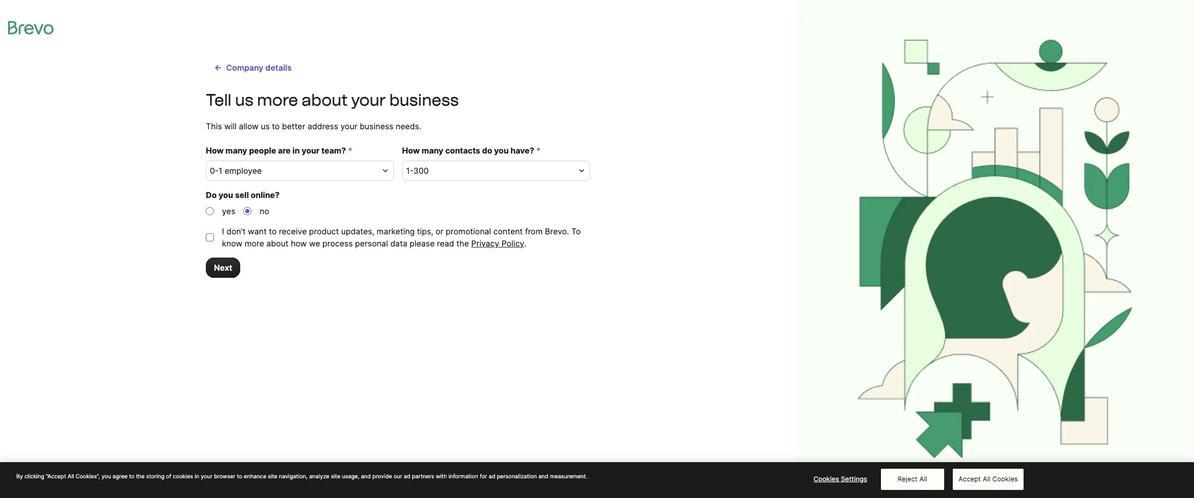 Task type: describe. For each thing, give the bounding box(es) containing it.
employee
[[225, 166, 262, 176]]

cookies settings
[[814, 476, 867, 484]]

personalization
[[497, 474, 537, 481]]

reject all
[[898, 476, 927, 484]]

accept all cookies
[[959, 476, 1018, 484]]

allow
[[239, 121, 259, 132]]

with
[[436, 474, 447, 481]]

the inside i don't want to receive product updates, marketing tips, or promotional content from brevo. to know more about how we process personal data please read the
[[457, 239, 469, 249]]

i don't want to receive product updates, marketing tips, or promotional content from brevo. to know more about how we process personal data please read the
[[222, 227, 581, 249]]

accept
[[959, 476, 981, 484]]

2 * from the left
[[536, 146, 541, 156]]

how for how many people are in your team? *
[[206, 146, 224, 156]]

company
[[226, 63, 263, 73]]

address
[[308, 121, 338, 132]]

1 vertical spatial us
[[261, 121, 270, 132]]

online?
[[251, 190, 280, 200]]

1 site from the left
[[268, 474, 277, 481]]

0 horizontal spatial you
[[102, 474, 111, 481]]

1 ad from the left
[[404, 474, 410, 481]]

0 vertical spatial business
[[390, 91, 459, 110]]

measurement.
[[550, 474, 587, 481]]

"accept
[[46, 474, 66, 481]]

2 and from the left
[[539, 474, 548, 481]]

better
[[282, 121, 305, 132]]

no
[[260, 206, 269, 217]]

do you sell online?
[[206, 190, 280, 200]]

this will allow us to better address your business needs.
[[206, 121, 421, 132]]

tell us more about your business
[[206, 91, 459, 110]]

content
[[494, 227, 523, 237]]

accept all cookies button
[[953, 470, 1024, 491]]

read
[[437, 239, 454, 249]]

1 horizontal spatial you
[[219, 190, 233, 200]]

next
[[214, 263, 232, 273]]

1-
[[406, 166, 414, 176]]

usage,
[[342, 474, 359, 481]]

team?
[[321, 146, 346, 156]]

all for accept all cookies
[[983, 476, 991, 484]]

i
[[222, 227, 224, 237]]

contacts
[[445, 146, 480, 156]]

1 and from the left
[[361, 474, 371, 481]]

0 horizontal spatial in
[[195, 474, 199, 481]]

.
[[524, 239, 527, 249]]

have?
[[511, 146, 534, 156]]

cookies
[[173, 474, 193, 481]]

please
[[410, 239, 435, 249]]

to inside i don't want to receive product updates, marketing tips, or promotional content from brevo. to know more about how we process personal data please read the
[[269, 227, 277, 237]]

privacy policy .
[[471, 239, 527, 249]]

300
[[414, 166, 429, 176]]

of
[[166, 474, 171, 481]]

agree
[[113, 474, 128, 481]]

next button
[[206, 258, 240, 278]]

1 * from the left
[[348, 146, 353, 156]]

we
[[309, 239, 320, 249]]

this
[[206, 121, 222, 132]]

navigation,
[[279, 474, 308, 481]]

policy
[[502, 239, 524, 249]]

data
[[390, 239, 407, 249]]

many for contacts
[[422, 146, 444, 156]]

people
[[249, 146, 276, 156]]

2 site from the left
[[331, 474, 340, 481]]

1-300 button
[[402, 161, 590, 181]]

yes
[[222, 206, 235, 217]]

details
[[265, 63, 292, 73]]

will
[[224, 121, 237, 132]]

1 vertical spatial the
[[136, 474, 145, 481]]

updates,
[[341, 227, 375, 237]]

to right agree
[[129, 474, 134, 481]]

cookies",
[[76, 474, 100, 481]]

privacy
[[471, 239, 499, 249]]

more inside i don't want to receive product updates, marketing tips, or promotional content from brevo. to know more about how we process personal data please read the
[[245, 239, 264, 249]]

to right browser
[[237, 474, 242, 481]]

do
[[206, 190, 217, 200]]

cookies settings button
[[809, 470, 872, 490]]

don't
[[226, 227, 246, 237]]

storing
[[146, 474, 164, 481]]

how many contacts do you have? *
[[402, 146, 541, 156]]

1-300
[[406, 166, 429, 176]]

product
[[309, 227, 339, 237]]



Task type: vqa. For each thing, say whether or not it's contained in the screenshot.
the Company at the top left of the page
yes



Task type: locate. For each thing, give the bounding box(es) containing it.
marketing
[[377, 227, 415, 237]]

site
[[268, 474, 277, 481], [331, 474, 340, 481]]

how up 0- on the left of the page
[[206, 146, 224, 156]]

0 horizontal spatial the
[[136, 474, 145, 481]]

tips,
[[417, 227, 433, 237]]

1 horizontal spatial in
[[293, 146, 300, 156]]

2 how from the left
[[402, 146, 420, 156]]

in right "are"
[[293, 146, 300, 156]]

0 horizontal spatial many
[[226, 146, 247, 156]]

and right usage,
[[361, 474, 371, 481]]

to
[[572, 227, 581, 237]]

analyze
[[309, 474, 329, 481]]

us right tell
[[235, 91, 253, 110]]

provide
[[372, 474, 392, 481]]

personal
[[355, 239, 388, 249]]

company details button
[[206, 58, 300, 78]]

1 how from the left
[[206, 146, 224, 156]]

1 horizontal spatial about
[[302, 91, 348, 110]]

or
[[436, 227, 444, 237]]

about down receive at the top of the page
[[266, 239, 289, 249]]

* right have? at left
[[536, 146, 541, 156]]

how up 1-
[[402, 146, 420, 156]]

2 ad from the left
[[489, 474, 495, 481]]

2 horizontal spatial you
[[494, 146, 509, 156]]

site right enhance
[[268, 474, 277, 481]]

cookies left settings
[[814, 476, 839, 484]]

2 vertical spatial you
[[102, 474, 111, 481]]

all for reject all
[[920, 476, 927, 484]]

information
[[449, 474, 478, 481]]

2 many from the left
[[422, 146, 444, 156]]

1 cookies from the left
[[814, 476, 839, 484]]

2 horizontal spatial all
[[983, 476, 991, 484]]

enhance
[[244, 474, 266, 481]]

all right reject
[[920, 476, 927, 484]]

are
[[278, 146, 291, 156]]

0 horizontal spatial how
[[206, 146, 224, 156]]

0 vertical spatial the
[[457, 239, 469, 249]]

cookies
[[814, 476, 839, 484], [993, 476, 1018, 484]]

0 vertical spatial us
[[235, 91, 253, 110]]

the
[[457, 239, 469, 249], [136, 474, 145, 481]]

0-1 employee button
[[206, 161, 394, 181]]

all
[[68, 474, 74, 481], [920, 476, 927, 484], [983, 476, 991, 484]]

1 horizontal spatial ad
[[489, 474, 495, 481]]

0-
[[210, 166, 219, 176]]

privacy policy link
[[471, 238, 524, 250]]

0 horizontal spatial *
[[348, 146, 353, 156]]

business
[[390, 91, 459, 110], [360, 121, 394, 132]]

about inside i don't want to receive product updates, marketing tips, or promotional content from brevo. to know more about how we process personal data please read the
[[266, 239, 289, 249]]

want
[[248, 227, 267, 237]]

1
[[219, 166, 222, 176]]

0 vertical spatial in
[[293, 146, 300, 156]]

from
[[525, 227, 543, 237]]

all right "accept
[[68, 474, 74, 481]]

0 horizontal spatial cookies
[[814, 476, 839, 484]]

1 vertical spatial you
[[219, 190, 233, 200]]

1 horizontal spatial the
[[457, 239, 469, 249]]

in right cookies
[[195, 474, 199, 481]]

in
[[293, 146, 300, 156], [195, 474, 199, 481]]

0 horizontal spatial about
[[266, 239, 289, 249]]

you
[[494, 146, 509, 156], [219, 190, 233, 200], [102, 474, 111, 481]]

* right "team?"
[[348, 146, 353, 156]]

0 vertical spatial more
[[257, 91, 298, 110]]

partners
[[412, 474, 434, 481]]

our
[[394, 474, 402, 481]]

do
[[482, 146, 492, 156]]

how for how many contacts do you have? *
[[402, 146, 420, 156]]

business up "needs."
[[390, 91, 459, 110]]

0-1 employee
[[210, 166, 262, 176]]

ad right 'our'
[[404, 474, 410, 481]]

us right allow
[[261, 121, 270, 132]]

1 vertical spatial more
[[245, 239, 264, 249]]

tell
[[206, 91, 231, 110]]

ad
[[404, 474, 410, 481], [489, 474, 495, 481]]

how
[[291, 239, 307, 249]]

cookies inside button
[[814, 476, 839, 484]]

0 horizontal spatial and
[[361, 474, 371, 481]]

the left storing
[[136, 474, 145, 481]]

by
[[16, 474, 23, 481]]

1 vertical spatial business
[[360, 121, 394, 132]]

1 vertical spatial about
[[266, 239, 289, 249]]

to
[[272, 121, 280, 132], [269, 227, 277, 237], [129, 474, 134, 481], [237, 474, 242, 481]]

browser
[[214, 474, 235, 481]]

more down want
[[245, 239, 264, 249]]

to left better
[[272, 121, 280, 132]]

1 many from the left
[[226, 146, 247, 156]]

1 vertical spatial in
[[195, 474, 199, 481]]

1 horizontal spatial us
[[261, 121, 270, 132]]

your
[[351, 91, 386, 110], [341, 121, 357, 132], [302, 146, 320, 156], [201, 474, 212, 481]]

by clicking "accept all cookies", you agree to the storing of cookies in your browser to enhance site navigation, analyze site usage, and provide our ad partners with information for ad personalization and measurement.
[[16, 474, 587, 481]]

ad right for
[[489, 474, 495, 481]]

0 horizontal spatial ad
[[404, 474, 410, 481]]

1 horizontal spatial cookies
[[993, 476, 1018, 484]]

1 horizontal spatial site
[[331, 474, 340, 481]]

settings
[[841, 476, 867, 484]]

2 cookies from the left
[[993, 476, 1018, 484]]

0 horizontal spatial site
[[268, 474, 277, 481]]

how many people are in your team? *
[[206, 146, 353, 156]]

0 vertical spatial you
[[494, 146, 509, 156]]

all inside button
[[983, 476, 991, 484]]

reject
[[898, 476, 918, 484]]

process
[[323, 239, 353, 249]]

and left measurement.
[[539, 474, 548, 481]]

promotional
[[446, 227, 491, 237]]

all right accept
[[983, 476, 991, 484]]

sell
[[235, 190, 249, 200]]

know
[[222, 239, 242, 249]]

for
[[480, 474, 487, 481]]

1 horizontal spatial how
[[402, 146, 420, 156]]

cookies right accept
[[993, 476, 1018, 484]]

company details
[[226, 63, 292, 73]]

and
[[361, 474, 371, 481], [539, 474, 548, 481]]

all inside button
[[920, 476, 927, 484]]

brevo.
[[545, 227, 569, 237]]

0 vertical spatial about
[[302, 91, 348, 110]]

clicking
[[24, 474, 44, 481]]

receive
[[279, 227, 307, 237]]

cookies inside button
[[993, 476, 1018, 484]]

needs.
[[396, 121, 421, 132]]

1 horizontal spatial all
[[920, 476, 927, 484]]

the down 'promotional'
[[457, 239, 469, 249]]

more up better
[[257, 91, 298, 110]]

0 horizontal spatial all
[[68, 474, 74, 481]]

about up the address
[[302, 91, 348, 110]]

0 horizontal spatial us
[[235, 91, 253, 110]]

many up 0-1 employee
[[226, 146, 247, 156]]

to right want
[[269, 227, 277, 237]]

1 horizontal spatial *
[[536, 146, 541, 156]]

1 horizontal spatial many
[[422, 146, 444, 156]]

many for people
[[226, 146, 247, 156]]

reject all button
[[881, 470, 944, 491]]

business left "needs."
[[360, 121, 394, 132]]

1 horizontal spatial and
[[539, 474, 548, 481]]

many
[[226, 146, 247, 156], [422, 146, 444, 156]]

site left usage,
[[331, 474, 340, 481]]

many up 300
[[422, 146, 444, 156]]



